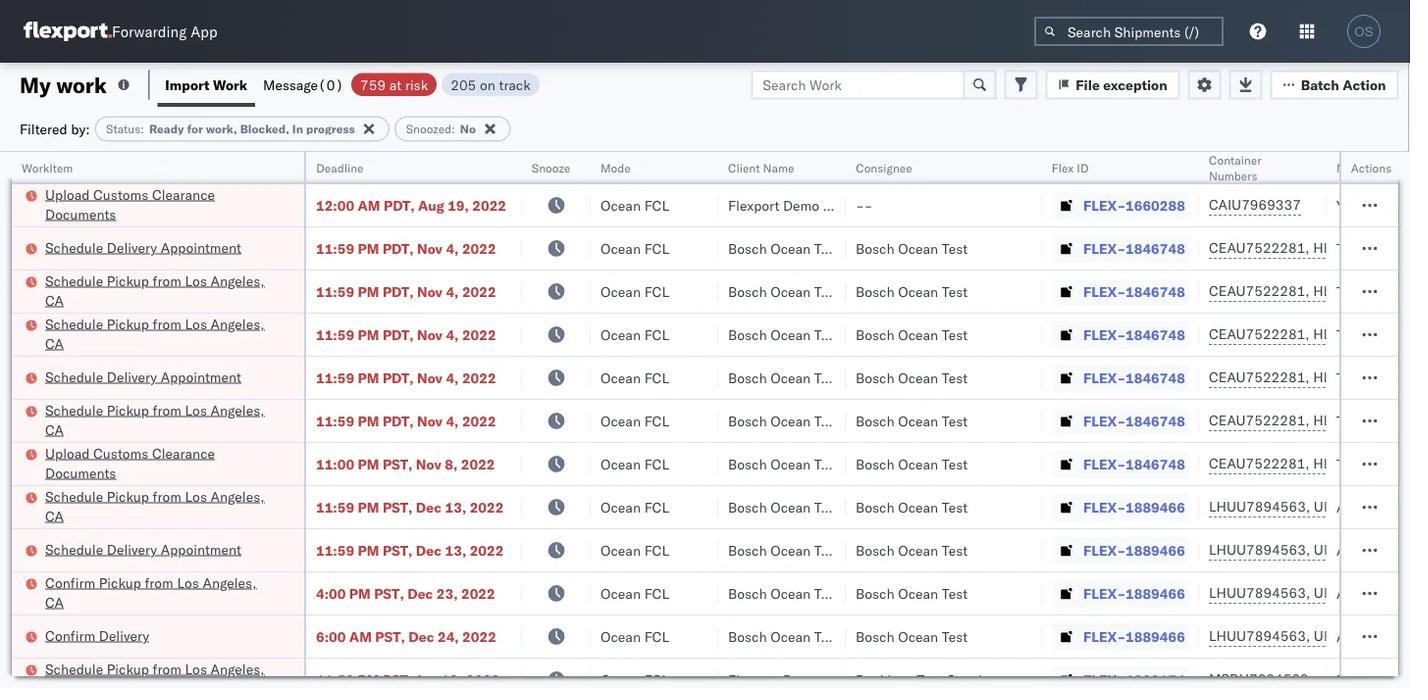 Task type: vqa. For each thing, say whether or not it's contained in the screenshot.


Task type: describe. For each thing, give the bounding box(es) containing it.
snoozed : no
[[406, 122, 476, 136]]

schedule delivery appointment link for 11:59 pm pst, dec 13, 2022
[[45, 540, 241, 560]]

los for 2nd schedule pickup from los angeles, ca button
[[185, 316, 207, 333]]

1 - from the left
[[856, 197, 864, 214]]

ocean fcl for 2nd schedule delivery appointment link from the bottom
[[601, 370, 669, 387]]

exception
[[1103, 76, 1168, 93]]

pickup for 1st schedule pickup from los angeles, ca button from the bottom
[[107, 661, 149, 678]]

client name button
[[718, 156, 826, 176]]

import work
[[165, 76, 247, 93]]

Search Work text field
[[751, 70, 965, 100]]

1 4, from the top
[[446, 240, 459, 257]]

1 ceau7522281, from the top
[[1209, 239, 1310, 257]]

ceau7522281, for third schedule pickup from los angeles, ca button
[[1209, 412, 1310, 429]]

3 flex- from the top
[[1084, 283, 1126, 300]]

4, for third schedule pickup from los angeles, ca button
[[446, 413, 459, 430]]

file
[[1076, 76, 1100, 93]]

2 test12345 from the top
[[1337, 283, 1410, 300]]

filtered by:
[[20, 120, 90, 137]]

clearance for 11:00 pm pst, nov 8, 2022
[[152, 445, 215, 462]]

4 lhuu7894563, uetu5238478 from the top
[[1209, 628, 1410, 645]]

id
[[1077, 160, 1089, 175]]

11:59 pm pdt, nov 4, 2022 for third schedule pickup from los angeles, ca button
[[316, 413, 496, 430]]

2 1889466 from the top
[[1126, 542, 1185, 559]]

8 flex- from the top
[[1084, 499, 1126, 516]]

5 ceau7522281, hlxu6269489, from the top
[[1209, 412, 1410, 429]]

5 11:59 from the top
[[316, 413, 354, 430]]

confirm pickup from los angeles, ca
[[45, 575, 257, 611]]

no
[[460, 122, 476, 136]]

schedule delivery appointment link for 11:59 pm pdt, nov 4, 2022
[[45, 238, 241, 258]]

1 ceau7522281, hlxu6269489, from the top
[[1209, 239, 1410, 257]]

work
[[213, 76, 247, 93]]

pst, down 4:00 pm pst, dec 23, 2022
[[375, 629, 405, 646]]

mbl/mawb n
[[1337, 160, 1410, 175]]

mode button
[[591, 156, 699, 176]]

4 schedule from the top
[[45, 369, 103, 386]]

3 flex-1889466 from the top
[[1084, 585, 1185, 603]]

ceau7522281, for first schedule pickup from los angeles, ca button from the top of the page
[[1209, 283, 1310, 300]]

1 11:59 from the top
[[316, 240, 354, 257]]

actions
[[1351, 160, 1392, 175]]

2 schedule delivery appointment link from the top
[[45, 368, 241, 387]]

1 vertical spatial consignee
[[823, 197, 889, 214]]

1 1846748 from the top
[[1126, 240, 1185, 257]]

2 13, from the top
[[445, 542, 466, 559]]

ca for 2nd schedule pickup from los angeles, ca button
[[45, 335, 64, 352]]

flex-1660288
[[1084, 197, 1185, 214]]

1846748 for 2nd schedule pickup from los angeles, ca button
[[1126, 326, 1185, 344]]

1 flex-1889466 from the top
[[1084, 499, 1185, 516]]

Search Shipments (/) text field
[[1034, 17, 1224, 46]]

3 resize handle column header from the left
[[567, 152, 591, 689]]

angeles, for first schedule pickup from los angeles, ca button from the top of the page
[[211, 272, 265, 290]]

1 abcdefg78 from the top
[[1337, 499, 1410, 516]]

risk
[[405, 76, 428, 93]]

4 abcdefg78 from the top
[[1337, 629, 1410, 646]]

24,
[[438, 629, 459, 646]]

ceau7522281, for 2nd schedule pickup from los angeles, ca button
[[1209, 326, 1310, 343]]

4 11:59 from the top
[[316, 370, 354, 387]]

numbers
[[1209, 168, 1258, 183]]

schedule pickup from los angeles, ca for schedule pickup from los angeles, ca link related to 1st schedule pickup from los angeles, ca button from the bottom
[[45, 661, 265, 689]]

--
[[856, 197, 873, 214]]

filtered
[[20, 120, 67, 137]]

1 11:59 pm pdt, nov 4, 2022 from the top
[[316, 240, 496, 257]]

6 fcl from the top
[[644, 413, 669, 430]]

2 lhuu7894563, uetu5238478 from the top
[[1209, 542, 1410, 559]]

5 fcl from the top
[[644, 370, 669, 387]]

4 hlxu6269489, from the top
[[1314, 369, 1410, 386]]

resize handle column header for client name
[[822, 152, 846, 689]]

1 schedule pickup from los angeles, ca button from the top
[[45, 271, 279, 313]]

schedule delivery appointment button for 11:59 pm pst, dec 13, 2022
[[45, 540, 241, 562]]

23,
[[437, 585, 458, 603]]

5 schedule from the top
[[45, 402, 103, 419]]

flex-1846748 for first schedule pickup from los angeles, ca button from the top of the page
[[1084, 283, 1185, 300]]

(0)
[[318, 76, 344, 93]]

2 appointment from the top
[[161, 369, 241, 386]]

confirm delivery button
[[45, 627, 149, 648]]

1 schedule from the top
[[45, 239, 103, 256]]

6 ceau7522281, hlxu6269489, from the top
[[1209, 455, 1410, 473]]

3 fcl from the top
[[644, 283, 669, 300]]

8,
[[445, 456, 458, 473]]

client name
[[728, 160, 794, 175]]

dec left 24,
[[409, 629, 434, 646]]

upload customs clearance documents button for 12:00 am pdt, aug 19, 2022
[[45, 185, 279, 226]]

delivery for 6:00 am pst, dec 24, 2022
[[99, 628, 149, 645]]

workitem
[[22, 160, 73, 175]]

2 uetu5238478 from the top
[[1314, 542, 1410, 559]]

1 lhuu7894563, uetu5238478 from the top
[[1209, 499, 1410, 516]]

file exception
[[1076, 76, 1168, 93]]

4, for 2nd schedule pickup from los angeles, ca button
[[446, 326, 459, 344]]

msdu7304509
[[1209, 671, 1309, 688]]

demo
[[783, 197, 820, 214]]

angeles, for 2nd schedule pickup from los angeles, ca button
[[211, 316, 265, 333]]

1 uetu5238478 from the top
[[1314, 499, 1410, 516]]

container numbers button
[[1199, 148, 1307, 184]]

4 ceau7522281, hlxu6269489, from the top
[[1209, 369, 1410, 386]]

container numbers
[[1209, 153, 1262, 183]]

7 11:59 from the top
[[316, 542, 354, 559]]

flexport demo consignee
[[728, 197, 889, 214]]

status : ready for work, blocked, in progress
[[106, 122, 355, 136]]

batch action
[[1301, 76, 1386, 93]]

ca for 2nd schedule pickup from los angeles, ca button from the bottom
[[45, 508, 64, 525]]

pm for confirm pickup from los angeles, ca button
[[349, 585, 371, 603]]

6 schedule from the top
[[45, 488, 103, 505]]

2 schedule pickup from los angeles, ca button from the top
[[45, 315, 279, 356]]

upload customs clearance documents link for 12:00 am pdt, aug 19, 2022
[[45, 185, 279, 224]]

4 4, from the top
[[446, 370, 459, 387]]

4, for first schedule pickup from los angeles, ca button from the top of the page
[[446, 283, 459, 300]]

mbl/mawb n button
[[1327, 156, 1410, 176]]

mbl/mawb
[[1337, 160, 1405, 175]]

4 lhuu7894563, from the top
[[1209, 628, 1310, 645]]

: for snoozed
[[452, 122, 455, 136]]

pst, for confirm pickup from los angeles, ca
[[374, 585, 404, 603]]

flex id
[[1052, 160, 1089, 175]]

ocean fcl for upload customs clearance documents link for 11:00 pm pst, nov 8, 2022
[[601, 456, 669, 473]]

caiu7969337
[[1209, 196, 1301, 213]]

schedule pickup from los angeles, ca link for 1st schedule pickup from los angeles, ca button from the bottom
[[45, 660, 279, 689]]

11:00 pm pst, nov 8, 2022
[[316, 456, 495, 473]]

ocean fcl for schedule pickup from los angeles, ca link associated with 2nd schedule pickup from los angeles, ca button
[[601, 326, 669, 344]]

3 abcdefg78 from the top
[[1337, 585, 1410, 603]]

6 11:59 from the top
[[316, 499, 354, 516]]

2 ocean fcl from the top
[[601, 240, 669, 257]]

confirm pickup from los angeles, ca link
[[45, 574, 279, 613]]

confirm delivery
[[45, 628, 149, 645]]

6:00
[[316, 629, 346, 646]]

1 flex-1846748 from the top
[[1084, 240, 1185, 257]]

resize handle column header for workitem
[[281, 152, 304, 689]]

flexport
[[728, 197, 780, 214]]

1660288
[[1126, 197, 1185, 214]]

3 schedule from the top
[[45, 316, 103, 333]]

batch action button
[[1271, 70, 1399, 100]]

customs for 12:00 am pdt, aug 19, 2022
[[93, 186, 148, 203]]

flex id button
[[1042, 156, 1180, 176]]

ca for confirm pickup from los angeles, ca button
[[45, 594, 64, 611]]

4 1846748 from the top
[[1126, 370, 1185, 387]]

ocean fcl for upload customs clearance documents link related to 12:00 am pdt, aug 19, 2022
[[601, 197, 669, 214]]

pm for 2nd schedule pickup from los angeles, ca button from the bottom
[[358, 499, 379, 516]]

work
[[56, 71, 107, 98]]

import work button
[[157, 63, 255, 107]]

pm for third schedule pickup from los angeles, ca button
[[358, 413, 379, 430]]

6:00 am pst, dec 24, 2022
[[316, 629, 496, 646]]

in
[[292, 122, 303, 136]]

upload for 11:00 pm pst, nov 8, 2022
[[45, 445, 90, 462]]

deadline
[[316, 160, 364, 175]]

pickup for 2nd schedule pickup from los angeles, ca button from the bottom
[[107, 488, 149, 505]]

11 flex- from the top
[[1084, 629, 1126, 646]]

batch
[[1301, 76, 1340, 93]]

resize handle column header for mode
[[695, 152, 718, 689]]

ocean fcl for schedule pickup from los angeles, ca link associated with first schedule pickup from los angeles, ca button from the top of the page
[[601, 283, 669, 300]]

2 flex-1889466 from the top
[[1084, 542, 1185, 559]]

3 uetu5238478 from the top
[[1314, 585, 1410, 602]]

4 fcl from the top
[[644, 326, 669, 344]]

9 resize handle column header from the left
[[1375, 152, 1399, 689]]

from for schedule pickup from los angeles, ca link corresponding to third schedule pickup from los angeles, ca button
[[153, 402, 181, 419]]

pm for upload customs clearance documents button related to 11:00 pm pst, nov 8, 2022
[[358, 456, 379, 473]]

progress
[[306, 122, 355, 136]]

consignee button
[[846, 156, 1023, 176]]

delivery for 11:59 pm pst, dec 13, 2022
[[107, 541, 157, 558]]

4 uetu5238478 from the top
[[1314, 628, 1410, 645]]

4 flex-1846748 from the top
[[1084, 370, 1185, 387]]

workitem button
[[12, 156, 285, 176]]

3 ceau7522281, hlxu6269489, from the top
[[1209, 326, 1410, 343]]

angeles, for 2nd schedule pickup from los angeles, ca button from the bottom
[[211, 488, 265, 505]]

10 fcl from the top
[[644, 585, 669, 603]]

schedule pickup from los angeles, ca link for first schedule pickup from los angeles, ca button from the top of the page
[[45, 271, 279, 311]]

flex
[[1052, 160, 1074, 175]]

n
[[1408, 160, 1410, 175]]

on
[[480, 76, 495, 93]]

205 on track
[[451, 76, 531, 93]]

2 flex- from the top
[[1084, 240, 1126, 257]]

schedule delivery appointment button for 11:59 pm pdt, nov 4, 2022
[[45, 238, 241, 260]]

3 1889466 from the top
[[1126, 585, 1185, 603]]

ready
[[149, 122, 184, 136]]

ca for third schedule pickup from los angeles, ca button
[[45, 422, 64, 439]]

1 hlxu6269489, from the top
[[1314, 239, 1410, 257]]

client
[[728, 160, 760, 175]]

dec left 23,
[[407, 585, 433, 603]]

8 fcl from the top
[[644, 499, 669, 516]]

2 abcdefg78 from the top
[[1337, 542, 1410, 559]]

1 13, from the top
[[445, 499, 466, 516]]

1 11:59 pm pst, dec 13, 2022 from the top
[[316, 499, 504, 516]]

documents for 12:00
[[45, 206, 116, 223]]

consignee inside button
[[856, 160, 912, 175]]

upload customs clearance documents for 11:00 pm pst, nov 8, 2022
[[45, 445, 215, 482]]

11 ocean fcl from the top
[[601, 629, 669, 646]]

flexport. image
[[24, 22, 112, 41]]

5 test12345 from the top
[[1337, 413, 1410, 430]]

2 lhuu7894563, from the top
[[1209, 542, 1310, 559]]

ca for first schedule pickup from los angeles, ca button from the top of the page
[[45, 292, 64, 309]]

pickup for 2nd schedule pickup from los angeles, ca button
[[107, 316, 149, 333]]

9 flex- from the top
[[1084, 542, 1126, 559]]

1 1889466 from the top
[[1126, 499, 1185, 516]]

track
[[499, 76, 531, 93]]

forwarding app
[[112, 22, 218, 41]]

19,
[[448, 197, 469, 214]]

deadline button
[[306, 156, 503, 176]]

1 test12345 from the top
[[1337, 240, 1410, 257]]

10 flex- from the top
[[1084, 585, 1126, 603]]

flex-1846748 for upload customs clearance documents button related to 11:00 pm pst, nov 8, 2022
[[1084, 456, 1185, 473]]

759 at risk
[[360, 76, 428, 93]]

5 schedule pickup from los angeles, ca button from the top
[[45, 660, 279, 689]]

blocked,
[[240, 122, 289, 136]]

6 flex- from the top
[[1084, 413, 1126, 430]]



Task type: locate. For each thing, give the bounding box(es) containing it.
0 vertical spatial appointment
[[161, 239, 241, 256]]

1 flex- from the top
[[1084, 197, 1126, 214]]

3 test12345 from the top
[[1337, 326, 1410, 344]]

snooze
[[532, 160, 571, 175]]

0 vertical spatial upload customs clearance documents
[[45, 186, 215, 223]]

from
[[153, 272, 181, 290], [153, 316, 181, 333], [153, 402, 181, 419], [153, 488, 181, 505], [145, 575, 174, 592], [153, 661, 181, 678]]

by:
[[71, 120, 90, 137]]

9 fcl from the top
[[644, 542, 669, 559]]

ca inside confirm pickup from los angeles, ca
[[45, 594, 64, 611]]

13, down 8,
[[445, 499, 466, 516]]

6 ceau7522281, from the top
[[1209, 455, 1310, 473]]

angeles, for 1st schedule pickup from los angeles, ca button from the bottom
[[211, 661, 265, 678]]

: for status
[[141, 122, 144, 136]]

5 flex- from the top
[[1084, 370, 1126, 387]]

0 horizontal spatial :
[[141, 122, 144, 136]]

resize handle column header for consignee
[[1019, 152, 1042, 689]]

ymluw236
[[1337, 197, 1410, 214]]

1 schedule pickup from los angeles, ca from the top
[[45, 272, 265, 309]]

9 ocean fcl from the top
[[601, 542, 669, 559]]

0 vertical spatial clearance
[[152, 186, 215, 203]]

12:00 am pdt, aug 19, 2022
[[316, 197, 506, 214]]

4 ceau7522281, from the top
[[1209, 369, 1310, 386]]

from for schedule pickup from los angeles, ca link related to 1st schedule pickup from los angeles, ca button from the bottom
[[153, 661, 181, 678]]

4 flex- from the top
[[1084, 326, 1126, 344]]

1 vertical spatial schedule delivery appointment link
[[45, 368, 241, 387]]

los
[[185, 272, 207, 290], [185, 316, 207, 333], [185, 402, 207, 419], [185, 488, 207, 505], [177, 575, 199, 592], [185, 661, 207, 678]]

schedule pickup from los angeles, ca for schedule pickup from los angeles, ca link associated with 2nd schedule pickup from los angeles, ca button
[[45, 316, 265, 352]]

6 resize handle column header from the left
[[1019, 152, 1042, 689]]

los inside confirm pickup from los angeles, ca
[[177, 575, 199, 592]]

0 vertical spatial schedule delivery appointment
[[45, 239, 241, 256]]

7 flex- from the top
[[1084, 456, 1126, 473]]

3 1846748 from the top
[[1126, 326, 1185, 344]]

11:59 pm pst, dec 13, 2022 up 4:00 pm pst, dec 23, 2022
[[316, 542, 504, 559]]

11:59 pm pst, dec 13, 2022 down 11:00 pm pst, nov 8, 2022
[[316, 499, 504, 516]]

1 upload from the top
[[45, 186, 90, 203]]

nov
[[417, 240, 443, 257], [417, 283, 443, 300], [417, 326, 443, 344], [417, 370, 443, 387], [417, 413, 443, 430], [416, 456, 442, 473]]

app
[[191, 22, 218, 41]]

4 resize handle column header from the left
[[695, 152, 718, 689]]

schedule pickup from los angeles, ca for schedule pickup from los angeles, ca link corresponding to third schedule pickup from los angeles, ca button
[[45, 402, 265, 439]]

205
[[451, 76, 476, 93]]

0 vertical spatial documents
[[45, 206, 116, 223]]

import
[[165, 76, 210, 93]]

1 vertical spatial customs
[[93, 445, 148, 462]]

from for the confirm pickup from los angeles, ca link
[[145, 575, 174, 592]]

3 hlxu6269489, from the top
[[1314, 326, 1410, 343]]

6 test12345 from the top
[[1337, 456, 1410, 473]]

2 upload customs clearance documents from the top
[[45, 445, 215, 482]]

7 schedule from the top
[[45, 541, 103, 558]]

name
[[763, 160, 794, 175]]

11:00
[[316, 456, 354, 473]]

los for 2nd schedule pickup from los angeles, ca button from the bottom
[[185, 488, 207, 505]]

2022
[[472, 197, 506, 214], [462, 240, 496, 257], [462, 283, 496, 300], [462, 326, 496, 344], [462, 370, 496, 387], [462, 413, 496, 430], [461, 456, 495, 473], [470, 499, 504, 516], [470, 542, 504, 559], [461, 585, 495, 603], [462, 629, 496, 646]]

customs for 11:00 pm pst, nov 8, 2022
[[93, 445, 148, 462]]

clearance for 12:00 am pdt, aug 19, 2022
[[152, 186, 215, 203]]

1 ocean fcl from the top
[[601, 197, 669, 214]]

upload customs clearance documents link for 11:00 pm pst, nov 8, 2022
[[45, 444, 279, 483]]

upload customs clearance documents link
[[45, 185, 279, 224], [45, 444, 279, 483]]

schedule pickup from los angeles, ca link for 2nd schedule pickup from los angeles, ca button from the bottom
[[45, 487, 279, 527]]

pst, left 8,
[[383, 456, 413, 473]]

schedule delivery appointment for 11:59 pm pst, dec 13, 2022
[[45, 541, 241, 558]]

mode
[[601, 160, 631, 175]]

forwarding
[[112, 22, 187, 41]]

3 schedule pickup from los angeles, ca from the top
[[45, 402, 265, 439]]

ocean fcl for schedule pickup from los angeles, ca link associated with 2nd schedule pickup from los angeles, ca button from the bottom
[[601, 499, 669, 516]]

5 ca from the top
[[45, 594, 64, 611]]

1 schedule delivery appointment button from the top
[[45, 238, 241, 260]]

4 11:59 pm pdt, nov 4, 2022 from the top
[[316, 370, 496, 387]]

0 vertical spatial schedule delivery appointment button
[[45, 238, 241, 260]]

message (0)
[[263, 76, 344, 93]]

3 lhuu7894563, from the top
[[1209, 585, 1310, 602]]

flex-1846748 for third schedule pickup from los angeles, ca button
[[1084, 413, 1185, 430]]

11:59
[[316, 240, 354, 257], [316, 283, 354, 300], [316, 326, 354, 344], [316, 370, 354, 387], [316, 413, 354, 430], [316, 499, 354, 516], [316, 542, 354, 559]]

pst, up 6:00 am pst, dec 24, 2022
[[374, 585, 404, 603]]

pst, down 11:00 pm pst, nov 8, 2022
[[383, 499, 413, 516]]

from for schedule pickup from los angeles, ca link associated with 2nd schedule pickup from los angeles, ca button from the bottom
[[153, 488, 181, 505]]

for
[[187, 122, 203, 136]]

-
[[856, 197, 864, 214], [864, 197, 873, 214]]

confirm up confirm delivery on the left of page
[[45, 575, 95, 592]]

10 ocean fcl from the top
[[601, 585, 669, 603]]

flex-1889466
[[1084, 499, 1185, 516], [1084, 542, 1185, 559], [1084, 585, 1185, 603], [1084, 629, 1185, 646]]

los for first schedule pickup from los angeles, ca button from the top of the page
[[185, 272, 207, 290]]

confirm
[[45, 575, 95, 592], [45, 628, 95, 645]]

1846748 for first schedule pickup from los angeles, ca button from the top of the page
[[1126, 283, 1185, 300]]

confirm delivery link
[[45, 627, 149, 646]]

dec up 23,
[[416, 542, 442, 559]]

2 schedule pickup from los angeles, ca link from the top
[[45, 315, 279, 354]]

angeles,
[[211, 272, 265, 290], [211, 316, 265, 333], [211, 402, 265, 419], [211, 488, 265, 505], [203, 575, 257, 592], [211, 661, 265, 678]]

7 ocean fcl from the top
[[601, 456, 669, 473]]

: left the no
[[452, 122, 455, 136]]

pickup for first schedule pickup from los angeles, ca button from the top of the page
[[107, 272, 149, 290]]

pst,
[[383, 456, 413, 473], [383, 499, 413, 516], [383, 542, 413, 559], [374, 585, 404, 603], [375, 629, 405, 646]]

1 schedule delivery appointment from the top
[[45, 239, 241, 256]]

pdt,
[[384, 197, 415, 214], [383, 240, 414, 257], [383, 283, 414, 300], [383, 326, 414, 344], [383, 370, 414, 387], [383, 413, 414, 430]]

pst, for upload customs clearance documents
[[383, 456, 413, 473]]

1 vertical spatial clearance
[[152, 445, 215, 462]]

2 11:59 from the top
[[316, 283, 354, 300]]

pm
[[358, 240, 379, 257], [358, 283, 379, 300], [358, 326, 379, 344], [358, 370, 379, 387], [358, 413, 379, 430], [358, 456, 379, 473], [358, 499, 379, 516], [358, 542, 379, 559], [349, 585, 371, 603]]

: left ready
[[141, 122, 144, 136]]

3 4, from the top
[[446, 326, 459, 344]]

1 lhuu7894563, from the top
[[1209, 499, 1310, 516]]

pickup inside confirm pickup from los angeles, ca
[[99, 575, 141, 592]]

confirm down confirm pickup from los angeles, ca
[[45, 628, 95, 645]]

6 ca from the top
[[45, 681, 64, 689]]

2 vertical spatial appointment
[[161, 541, 241, 558]]

los for 1st schedule pickup from los angeles, ca button from the bottom
[[185, 661, 207, 678]]

5 hlxu6269489, from the top
[[1314, 412, 1410, 429]]

am for pdt,
[[358, 197, 380, 214]]

3 ca from the top
[[45, 422, 64, 439]]

3 flex-1846748 from the top
[[1084, 326, 1185, 344]]

am right the 6:00
[[349, 629, 372, 646]]

3 appointment from the top
[[161, 541, 241, 558]]

los for third schedule pickup from los angeles, ca button
[[185, 402, 207, 419]]

flex-1846748
[[1084, 240, 1185, 257], [1084, 283, 1185, 300], [1084, 326, 1185, 344], [1084, 370, 1185, 387], [1084, 413, 1185, 430], [1084, 456, 1185, 473]]

1846748 for third schedule pickup from los angeles, ca button
[[1126, 413, 1185, 430]]

5 11:59 pm pdt, nov 4, 2022 from the top
[[316, 413, 496, 430]]

2 schedule from the top
[[45, 272, 103, 290]]

confirm for confirm delivery
[[45, 628, 95, 645]]

pickup for third schedule pickup from los angeles, ca button
[[107, 402, 149, 419]]

schedule delivery appointment button
[[45, 238, 241, 260], [45, 368, 241, 389], [45, 540, 241, 562]]

6 hlxu6269489, from the top
[[1314, 455, 1410, 473]]

1 vertical spatial upload customs clearance documents button
[[45, 444, 279, 485]]

confirm pickup from los angeles, ca button
[[45, 574, 279, 615]]

flex-
[[1084, 197, 1126, 214], [1084, 240, 1126, 257], [1084, 283, 1126, 300], [1084, 326, 1126, 344], [1084, 370, 1126, 387], [1084, 413, 1126, 430], [1084, 456, 1126, 473], [1084, 499, 1126, 516], [1084, 542, 1126, 559], [1084, 585, 1126, 603], [1084, 629, 1126, 646]]

1 vertical spatial confirm
[[45, 628, 95, 645]]

delivery inside button
[[99, 628, 149, 645]]

2 schedule delivery appointment button from the top
[[45, 368, 241, 389]]

0 vertical spatial schedule delivery appointment link
[[45, 238, 241, 258]]

759
[[360, 76, 386, 93]]

3 ceau7522281, from the top
[[1209, 326, 1310, 343]]

1 documents from the top
[[45, 206, 116, 223]]

0 vertical spatial customs
[[93, 186, 148, 203]]

flex-1846748 for 2nd schedule pickup from los angeles, ca button
[[1084, 326, 1185, 344]]

4 test12345 from the top
[[1337, 370, 1410, 387]]

0 vertical spatial confirm
[[45, 575, 95, 592]]

1889466
[[1126, 499, 1185, 516], [1126, 542, 1185, 559], [1126, 585, 1185, 603], [1126, 629, 1185, 646]]

4,
[[446, 240, 459, 257], [446, 283, 459, 300], [446, 326, 459, 344], [446, 370, 459, 387], [446, 413, 459, 430]]

2 resize handle column header from the left
[[499, 152, 522, 689]]

from for schedule pickup from los angeles, ca link associated with 2nd schedule pickup from los angeles, ca button
[[153, 316, 181, 333]]

schedule pickup from los angeles, ca link for 2nd schedule pickup from los angeles, ca button
[[45, 315, 279, 354]]

schedule pickup from los angeles, ca for schedule pickup from los angeles, ca link associated with 2nd schedule pickup from los angeles, ca button from the bottom
[[45, 488, 265, 525]]

upload for 12:00 am pdt, aug 19, 2022
[[45, 186, 90, 203]]

ocean fcl for schedule pickup from los angeles, ca link corresponding to third schedule pickup from los angeles, ca button
[[601, 413, 669, 430]]

1 vertical spatial upload customs clearance documents link
[[45, 444, 279, 483]]

1 ca from the top
[[45, 292, 64, 309]]

7 fcl from the top
[[644, 456, 669, 473]]

1 vertical spatial upload
[[45, 445, 90, 462]]

1 vertical spatial appointment
[[161, 369, 241, 386]]

4 schedule pickup from los angeles, ca link from the top
[[45, 487, 279, 527]]

2 vertical spatial schedule delivery appointment
[[45, 541, 241, 558]]

2 fcl from the top
[[644, 240, 669, 257]]

confirm for confirm pickup from los angeles, ca
[[45, 575, 95, 592]]

3 11:59 from the top
[[316, 326, 354, 344]]

1 appointment from the top
[[161, 239, 241, 256]]

dec down 11:00 pm pst, nov 8, 2022
[[416, 499, 442, 516]]

pm for 2nd schedule pickup from los angeles, ca button
[[358, 326, 379, 344]]

resize handle column header for flex id
[[1176, 152, 1199, 689]]

3 schedule pickup from los angeles, ca button from the top
[[45, 401, 279, 442]]

os
[[1355, 24, 1374, 39]]

uetu5238478
[[1314, 499, 1410, 516], [1314, 542, 1410, 559], [1314, 585, 1410, 602], [1314, 628, 1410, 645]]

lhuu7894563, uetu5238478
[[1209, 499, 1410, 516], [1209, 542, 1410, 559], [1209, 585, 1410, 602], [1209, 628, 1410, 645]]

7 resize handle column header from the left
[[1176, 152, 1199, 689]]

clearance
[[152, 186, 215, 203], [152, 445, 215, 462]]

schedule pickup from los angeles, ca for schedule pickup from los angeles, ca link associated with first schedule pickup from los angeles, ca button from the top of the page
[[45, 272, 265, 309]]

am for pst,
[[349, 629, 372, 646]]

1 vertical spatial schedule delivery appointment button
[[45, 368, 241, 389]]

angeles, for confirm pickup from los angeles, ca button
[[203, 575, 257, 592]]

angeles, for third schedule pickup from los angeles, ca button
[[211, 402, 265, 419]]

2 documents from the top
[[45, 465, 116, 482]]

8 ocean fcl from the top
[[601, 499, 669, 516]]

file exception button
[[1046, 70, 1180, 100], [1046, 70, 1180, 100]]

4:00
[[316, 585, 346, 603]]

consignee up --
[[856, 160, 912, 175]]

upload customs clearance documents for 12:00 am pdt, aug 19, 2022
[[45, 186, 215, 223]]

test12345
[[1337, 240, 1410, 257], [1337, 283, 1410, 300], [1337, 326, 1410, 344], [1337, 370, 1410, 387], [1337, 413, 1410, 430], [1337, 456, 1410, 473]]

5 resize handle column header from the left
[[822, 152, 846, 689]]

schedule delivery appointment
[[45, 239, 241, 256], [45, 369, 241, 386], [45, 541, 241, 558]]

1 vertical spatial upload customs clearance documents
[[45, 445, 215, 482]]

4:00 pm pst, dec 23, 2022
[[316, 585, 495, 603]]

1 vertical spatial 13,
[[445, 542, 466, 559]]

my work
[[20, 71, 107, 98]]

flex-1846748 button
[[1052, 235, 1189, 263], [1052, 235, 1189, 263], [1052, 278, 1189, 306], [1052, 278, 1189, 306], [1052, 321, 1189, 349], [1052, 321, 1189, 349], [1052, 365, 1189, 392], [1052, 365, 1189, 392], [1052, 408, 1189, 435], [1052, 408, 1189, 435], [1052, 451, 1189, 478], [1052, 451, 1189, 478]]

1 upload customs clearance documents link from the top
[[45, 185, 279, 224]]

os button
[[1342, 9, 1387, 54]]

2 upload from the top
[[45, 445, 90, 462]]

1 vertical spatial documents
[[45, 465, 116, 482]]

2 vertical spatial schedule delivery appointment link
[[45, 540, 241, 560]]

13, up 23,
[[445, 542, 466, 559]]

4 flex-1889466 from the top
[[1084, 629, 1185, 646]]

upload customs clearance documents button for 11:00 pm pst, nov 8, 2022
[[45, 444, 279, 485]]

2 confirm from the top
[[45, 628, 95, 645]]

resize handle column header for container numbers
[[1303, 152, 1327, 689]]

2 ceau7522281, hlxu6269489, from the top
[[1209, 283, 1410, 300]]

pst, for schedule pickup from los angeles, ca
[[383, 499, 413, 516]]

from for schedule pickup from los angeles, ca link associated with first schedule pickup from los angeles, ca button from the top of the page
[[153, 272, 181, 290]]

customs
[[93, 186, 148, 203], [93, 445, 148, 462]]

confirm inside confirm pickup from los angeles, ca
[[45, 575, 95, 592]]

0 vertical spatial upload customs clearance documents button
[[45, 185, 279, 226]]

0 vertical spatial upload customs clearance documents link
[[45, 185, 279, 224]]

4 1889466 from the top
[[1126, 629, 1185, 646]]

resize handle column header
[[281, 152, 304, 689], [499, 152, 522, 689], [567, 152, 591, 689], [695, 152, 718, 689], [822, 152, 846, 689], [1019, 152, 1042, 689], [1176, 152, 1199, 689], [1303, 152, 1327, 689], [1375, 152, 1399, 689]]

resize handle column header for deadline
[[499, 152, 522, 689]]

1 horizontal spatial :
[[452, 122, 455, 136]]

1 schedule pickup from los angeles, ca link from the top
[[45, 271, 279, 311]]

2 - from the left
[[864, 197, 873, 214]]

ca for 1st schedule pickup from los angeles, ca button from the bottom
[[45, 681, 64, 689]]

2 1846748 from the top
[[1126, 283, 1185, 300]]

2 schedule delivery appointment from the top
[[45, 369, 241, 386]]

2 vertical spatial schedule delivery appointment button
[[45, 540, 241, 562]]

consignee right demo
[[823, 197, 889, 214]]

ocean fcl for the confirm pickup from los angeles, ca link
[[601, 585, 669, 603]]

upload customs clearance documents
[[45, 186, 215, 223], [45, 445, 215, 482]]

4 ca from the top
[[45, 508, 64, 525]]

1 vertical spatial am
[[349, 629, 372, 646]]

work,
[[206, 122, 237, 136]]

0 vertical spatial am
[[358, 197, 380, 214]]

appointment for 11:59 pm pst, dec 13, 2022
[[161, 541, 241, 558]]

my
[[20, 71, 51, 98]]

0 vertical spatial upload
[[45, 186, 90, 203]]

11:59 pm pdt, nov 4, 2022 for 2nd schedule pickup from los angeles, ca button
[[316, 326, 496, 344]]

3 lhuu7894563, uetu5238478 from the top
[[1209, 585, 1410, 602]]

snoozed
[[406, 122, 452, 136]]

1846748 for upload customs clearance documents button related to 11:00 pm pst, nov 8, 2022
[[1126, 456, 1185, 473]]

delivery for 11:59 pm pdt, nov 4, 2022
[[107, 239, 157, 256]]

angeles, inside confirm pickup from los angeles, ca
[[203, 575, 257, 592]]

ocean fcl
[[601, 197, 669, 214], [601, 240, 669, 257], [601, 283, 669, 300], [601, 326, 669, 344], [601, 370, 669, 387], [601, 413, 669, 430], [601, 456, 669, 473], [601, 499, 669, 516], [601, 542, 669, 559], [601, 585, 669, 603], [601, 629, 669, 646]]

documents for 11:00
[[45, 465, 116, 482]]

appointment for 11:59 pm pdt, nov 4, 2022
[[161, 239, 241, 256]]

1 schedule delivery appointment link from the top
[[45, 238, 241, 258]]

11:59 pm pdt, nov 4, 2022 for first schedule pickup from los angeles, ca button from the top of the page
[[316, 283, 496, 300]]

schedule pickup from los angeles, ca button
[[45, 271, 279, 313], [45, 315, 279, 356], [45, 401, 279, 442], [45, 487, 279, 529], [45, 660, 279, 689]]

container
[[1209, 153, 1262, 167]]

1 vertical spatial 11:59 pm pst, dec 13, 2022
[[316, 542, 504, 559]]

pm for first schedule pickup from los angeles, ca button from the top of the page
[[358, 283, 379, 300]]

0 vertical spatial consignee
[[856, 160, 912, 175]]

12:00
[[316, 197, 354, 214]]

5 ocean fcl from the top
[[601, 370, 669, 387]]

4 schedule pickup from los angeles, ca button from the top
[[45, 487, 279, 529]]

ceau7522281, hlxu6269489,
[[1209, 239, 1410, 257], [1209, 283, 1410, 300], [1209, 326, 1410, 343], [1209, 369, 1410, 386], [1209, 412, 1410, 429], [1209, 455, 1410, 473]]

:
[[141, 122, 144, 136], [452, 122, 455, 136]]

pickup for confirm pickup from los angeles, ca button
[[99, 575, 141, 592]]

from inside confirm pickup from los angeles, ca
[[145, 575, 174, 592]]

pst, up 4:00 pm pst, dec 23, 2022
[[383, 542, 413, 559]]

documents
[[45, 206, 116, 223], [45, 465, 116, 482]]

consignee
[[856, 160, 912, 175], [823, 197, 889, 214]]

upload customs clearance documents button
[[45, 185, 279, 226], [45, 444, 279, 485]]

at
[[389, 76, 402, 93]]

am right 12:00
[[358, 197, 380, 214]]

aug
[[418, 197, 444, 214]]

action
[[1343, 76, 1386, 93]]

8 resize handle column header from the left
[[1303, 152, 1327, 689]]

status
[[106, 122, 141, 136]]

0 vertical spatial 13,
[[445, 499, 466, 516]]

message
[[263, 76, 318, 93]]

0 vertical spatial 11:59 pm pst, dec 13, 2022
[[316, 499, 504, 516]]

11 fcl from the top
[[644, 629, 669, 646]]

1 vertical spatial schedule delivery appointment
[[45, 369, 241, 386]]

5 schedule pickup from los angeles, ca from the top
[[45, 661, 265, 689]]

1 : from the left
[[141, 122, 144, 136]]

ceau7522281, for upload customs clearance documents button related to 11:00 pm pst, nov 8, 2022
[[1209, 455, 1310, 473]]

2 schedule pickup from los angeles, ca from the top
[[45, 316, 265, 352]]

schedule delivery appointment for 11:59 pm pdt, nov 4, 2022
[[45, 239, 241, 256]]

forwarding app link
[[24, 22, 218, 41]]

1 resize handle column header from the left
[[281, 152, 304, 689]]



